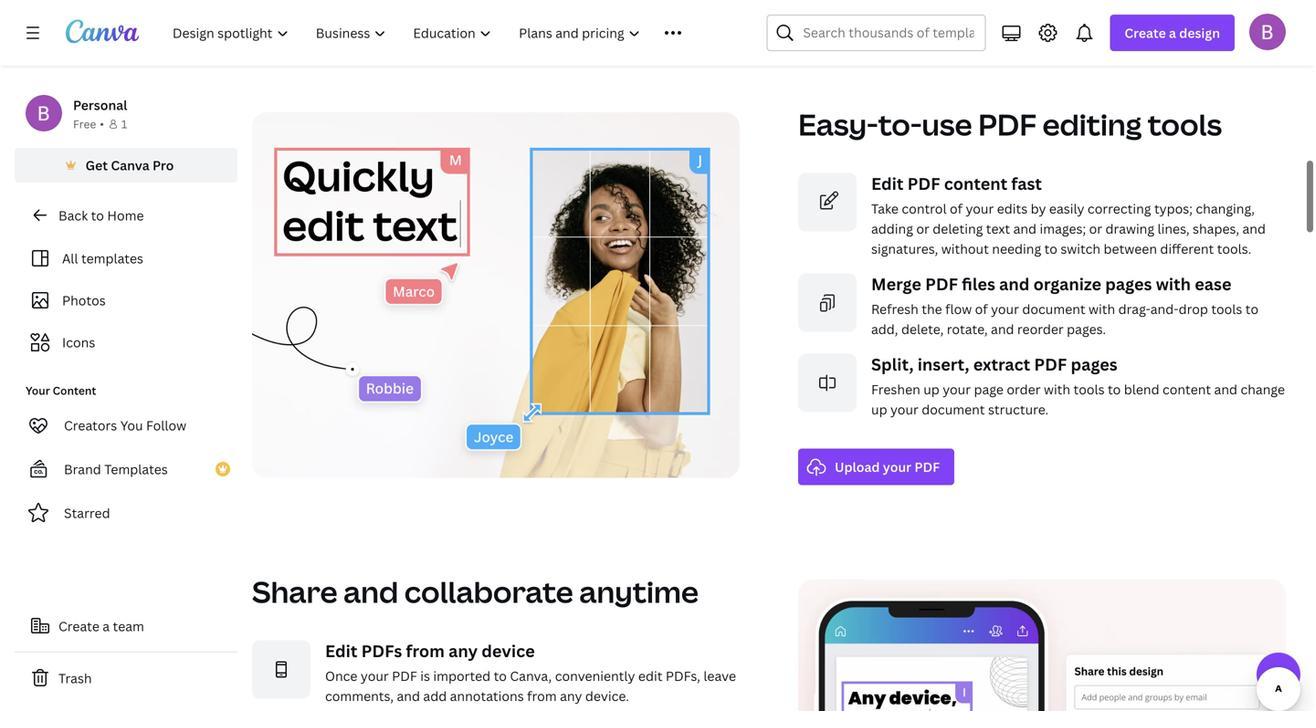 Task type: locate. For each thing, give the bounding box(es) containing it.
0 horizontal spatial document
[[922, 401, 985, 418]]

pages up drag-
[[1105, 273, 1152, 295]]

and left the change
[[1214, 381, 1238, 398]]

or up switch
[[1089, 220, 1103, 237]]

0 vertical spatial of
[[950, 200, 963, 217]]

a inside button
[[103, 618, 110, 635]]

to down images;
[[1045, 240, 1058, 257]]

merge
[[871, 273, 921, 295]]

with right order
[[1044, 381, 1071, 398]]

your content
[[26, 383, 96, 398]]

0 horizontal spatial edit
[[325, 640, 358, 662]]

creators
[[64, 417, 117, 434]]

1 vertical spatial create
[[58, 618, 99, 635]]

1 vertical spatial with
[[1089, 300, 1115, 318]]

0 horizontal spatial create
[[58, 618, 99, 635]]

pdf up order
[[1034, 353, 1067, 376]]

document down page
[[922, 401, 985, 418]]

personal
[[73, 96, 127, 114]]

any down conveniently
[[560, 688, 582, 705]]

your right the upload
[[883, 458, 912, 476]]

of up deleting
[[950, 200, 963, 217]]

create inside button
[[58, 618, 99, 635]]

0 vertical spatial pages
[[1105, 273, 1152, 295]]

a left design
[[1169, 24, 1176, 42]]

add
[[423, 688, 447, 705]]

1 horizontal spatial create
[[1125, 24, 1166, 42]]

1 horizontal spatial of
[[975, 300, 988, 318]]

edit pdfs from any device image
[[252, 640, 311, 699]]

trash
[[58, 670, 92, 687]]

of inside merge pdf files and organize pages with ease refresh the flow of your document with drag-and-drop tools to add, delete, rotate, and reorder pages.
[[975, 300, 988, 318]]

and left add
[[397, 688, 420, 705]]

content
[[53, 383, 96, 398]]

up down freshen
[[871, 401, 887, 418]]

create left team
[[58, 618, 99, 635]]

edit pdfs from any device once your pdf is imported to canva, conveniently edit pdfs, leave comments, and add annotations from any device.
[[325, 640, 736, 705]]

1 horizontal spatial content
[[1163, 381, 1211, 398]]

or
[[916, 220, 930, 237], [1089, 220, 1103, 237]]

1 vertical spatial content
[[1163, 381, 1211, 398]]

from up is
[[406, 640, 445, 662]]

0 vertical spatial edit
[[871, 172, 904, 195]]

starred link
[[15, 495, 237, 532]]

2 horizontal spatial with
[[1156, 273, 1191, 295]]

brand templates link
[[15, 451, 237, 488]]

photos link
[[26, 283, 227, 318]]

0 horizontal spatial up
[[871, 401, 887, 418]]

0 vertical spatial content
[[944, 172, 1008, 195]]

use
[[922, 104, 972, 144]]

and inside split, insert, extract pdf pages freshen up your page order with tools to blend content and change up your document structure.
[[1214, 381, 1238, 398]]

trash link
[[15, 660, 237, 697]]

of right flow
[[975, 300, 988, 318]]

changing,
[[1196, 200, 1255, 217]]

to inside edit pdfs from any device once your pdf is imported to canva, conveniently edit pdfs, leave comments, and add annotations from any device.
[[494, 667, 507, 685]]

to-
[[878, 104, 922, 144]]

create for create a team
[[58, 618, 99, 635]]

edits
[[997, 200, 1028, 217]]

your inside button
[[883, 458, 912, 476]]

0 vertical spatial from
[[406, 640, 445, 662]]

tools down ease
[[1211, 300, 1242, 318]]

edit up the once
[[325, 640, 358, 662]]

tools inside merge pdf files and organize pages with ease refresh the flow of your document with drag-and-drop tools to add, delete, rotate, and reorder pages.
[[1211, 300, 1242, 318]]

deleting
[[933, 220, 983, 237]]

0 vertical spatial a
[[1169, 24, 1176, 42]]

0 vertical spatial up
[[924, 381, 940, 398]]

pdf left is
[[392, 667, 417, 685]]

icons link
[[26, 325, 227, 360]]

of inside edit pdf content fast take control of your edits by easily correcting typos; changing, adding or deleting text and images; or drawing lines, shapes, and signatures, without needing to switch between different tools.
[[950, 200, 963, 217]]

0 horizontal spatial a
[[103, 618, 110, 635]]

create
[[1125, 24, 1166, 42], [58, 618, 99, 635]]

1 horizontal spatial up
[[924, 381, 940, 398]]

any up the imported
[[449, 640, 478, 662]]

pdf inside merge pdf files and organize pages with ease refresh the flow of your document with drag-and-drop tools to add, delete, rotate, and reorder pages.
[[925, 273, 958, 295]]

back
[[58, 207, 88, 224]]

content up edits
[[944, 172, 1008, 195]]

edit inside edit pdfs from any device once your pdf is imported to canva, conveniently edit pdfs, leave comments, and add annotations from any device.
[[325, 640, 358, 662]]

and
[[1013, 220, 1037, 237], [1243, 220, 1266, 237], [999, 273, 1030, 295], [991, 320, 1014, 338], [1214, 381, 1238, 398], [343, 572, 398, 612], [397, 688, 420, 705]]

1 horizontal spatial from
[[527, 688, 557, 705]]

with up and-
[[1156, 273, 1191, 295]]

control
[[902, 200, 947, 217]]

0 horizontal spatial any
[[449, 640, 478, 662]]

get canva pro
[[86, 157, 174, 174]]

1 vertical spatial pages
[[1071, 353, 1118, 376]]

0 horizontal spatial or
[[916, 220, 930, 237]]

annotations
[[450, 688, 524, 705]]

1 horizontal spatial edit
[[871, 172, 904, 195]]

1 vertical spatial from
[[527, 688, 557, 705]]

1 horizontal spatial a
[[1169, 24, 1176, 42]]

from down canva,
[[527, 688, 557, 705]]

edit up take
[[871, 172, 904, 195]]

and inside edit pdfs from any device once your pdf is imported to canva, conveniently edit pdfs, leave comments, and add annotations from any device.
[[397, 688, 420, 705]]

your down files
[[991, 300, 1019, 318]]

fast
[[1011, 172, 1042, 195]]

document
[[1022, 300, 1086, 318], [922, 401, 985, 418]]

to inside merge pdf files and organize pages with ease refresh the flow of your document with drag-and-drop tools to add, delete, rotate, and reorder pages.
[[1246, 300, 1259, 318]]

None search field
[[767, 15, 986, 51]]

1 vertical spatial a
[[103, 618, 110, 635]]

1 vertical spatial document
[[922, 401, 985, 418]]

1 horizontal spatial with
[[1089, 300, 1115, 318]]

your up text
[[966, 200, 994, 217]]

leave
[[704, 667, 736, 685]]

between
[[1104, 240, 1157, 257]]

easy-
[[798, 104, 878, 144]]

conveniently
[[555, 667, 635, 685]]

comments,
[[325, 688, 394, 705]]

pdf right the upload
[[915, 458, 940, 476]]

2 vertical spatial tools
[[1074, 381, 1105, 398]]

a for design
[[1169, 24, 1176, 42]]

1 vertical spatial of
[[975, 300, 988, 318]]

pdf up the
[[925, 273, 958, 295]]

content right blend
[[1163, 381, 1211, 398]]

pages inside merge pdf files and organize pages with ease refresh the flow of your document with drag-and-drop tools to add, delete, rotate, and reorder pages.
[[1105, 273, 1152, 295]]

pdf
[[978, 104, 1037, 144], [908, 172, 940, 195], [925, 273, 958, 295], [1034, 353, 1067, 376], [915, 458, 940, 476], [392, 667, 417, 685]]

to right 'drop'
[[1246, 300, 1259, 318]]

from
[[406, 640, 445, 662], [527, 688, 557, 705]]

edit inside edit pdf content fast take control of your edits by easily correcting typos; changing, adding or deleting text and images; or drawing lines, shapes, and signatures, without needing to switch between different tools.
[[871, 172, 904, 195]]

create left design
[[1125, 24, 1166, 42]]

up down insert,
[[924, 381, 940, 398]]

1 vertical spatial edit
[[325, 640, 358, 662]]

create inside dropdown button
[[1125, 24, 1166, 42]]

easy-to-use pdf editing tools
[[798, 104, 1222, 144]]

1 horizontal spatial document
[[1022, 300, 1086, 318]]

and up tools.
[[1243, 220, 1266, 237]]

2 vertical spatial with
[[1044, 381, 1071, 398]]

photos
[[62, 292, 106, 309]]

correcting
[[1088, 200, 1151, 217]]

pdf inside split, insert, extract pdf pages freshen up your page order with tools to blend content and change up your document structure.
[[1034, 353, 1067, 376]]

device.
[[585, 688, 629, 705]]

bob builder image
[[1249, 13, 1286, 50]]

freshen
[[871, 381, 920, 398]]

needing
[[992, 240, 1041, 257]]

upload
[[835, 458, 880, 476]]

top level navigation element
[[161, 15, 723, 51], [161, 15, 723, 51]]

1 or from the left
[[916, 220, 930, 237]]

signatures,
[[871, 240, 938, 257]]

your up 'comments,'
[[361, 667, 389, 685]]

and right rotate, on the top of the page
[[991, 320, 1014, 338]]

your inside edit pdfs from any device once your pdf is imported to canva, conveniently edit pdfs, leave comments, and add annotations from any device.
[[361, 667, 389, 685]]

pdf up the control at the top
[[908, 172, 940, 195]]

with up the pages. at the top of page
[[1089, 300, 1115, 318]]

by
[[1031, 200, 1046, 217]]

back to home
[[58, 207, 144, 224]]

your inside merge pdf files and organize pages with ease refresh the flow of your document with drag-and-drop tools to add, delete, rotate, and reorder pages.
[[991, 300, 1019, 318]]

a left team
[[103, 618, 110, 635]]

tools left blend
[[1074, 381, 1105, 398]]

pages
[[1105, 273, 1152, 295], [1071, 353, 1118, 376]]

organize
[[1034, 273, 1101, 295]]

to up annotations
[[494, 667, 507, 685]]

your
[[966, 200, 994, 217], [991, 300, 1019, 318], [943, 381, 971, 398], [891, 401, 919, 418], [883, 458, 912, 476], [361, 667, 389, 685]]

get
[[86, 157, 108, 174]]

1 vertical spatial tools
[[1211, 300, 1242, 318]]

0 vertical spatial create
[[1125, 24, 1166, 42]]

brand templates
[[64, 461, 168, 478]]

brand
[[64, 461, 101, 478]]

0 vertical spatial tools
[[1148, 104, 1222, 144]]

to left blend
[[1108, 381, 1121, 398]]

tools up typos;
[[1148, 104, 1222, 144]]

document inside merge pdf files and organize pages with ease refresh the flow of your document with drag-and-drop tools to add, delete, rotate, and reorder pages.
[[1022, 300, 1086, 318]]

tools inside split, insert, extract pdf pages freshen up your page order with tools to blend content and change up your document structure.
[[1074, 381, 1105, 398]]

1 horizontal spatial or
[[1089, 220, 1103, 237]]

Search search field
[[803, 16, 974, 50]]

or down the control at the top
[[916, 220, 930, 237]]

pages down the pages. at the top of page
[[1071, 353, 1118, 376]]

you
[[120, 417, 143, 434]]

merge pdf files and organize pages with ease refresh the flow of your document with drag-and-drop tools to add, delete, rotate, and reorder pages.
[[871, 273, 1259, 338]]

design
[[1179, 24, 1220, 42]]

a for team
[[103, 618, 110, 635]]

of
[[950, 200, 963, 217], [975, 300, 988, 318]]

1 horizontal spatial any
[[560, 688, 582, 705]]

upload your pdf button
[[798, 449, 955, 485]]

edit pdf content fast take control of your edits by easily correcting typos; changing, adding or deleting text and images; or drawing lines, shapes, and signatures, without needing to switch between different tools.
[[871, 172, 1266, 257]]

your inside edit pdf content fast take control of your edits by easily correcting typos; changing, adding or deleting text and images; or drawing lines, shapes, and signatures, without needing to switch between different tools.
[[966, 200, 994, 217]]

is
[[420, 667, 430, 685]]

0 horizontal spatial with
[[1044, 381, 1071, 398]]

and up needing
[[1013, 220, 1037, 237]]

document up reorder
[[1022, 300, 1086, 318]]

to inside edit pdf content fast take control of your edits by easily correcting typos; changing, adding or deleting text and images; or drawing lines, shapes, and signatures, without needing to switch between different tools.
[[1045, 240, 1058, 257]]

a inside dropdown button
[[1169, 24, 1176, 42]]

share
[[252, 572, 337, 612]]

0 horizontal spatial of
[[950, 200, 963, 217]]

to right back
[[91, 207, 104, 224]]

0 vertical spatial document
[[1022, 300, 1086, 318]]

0 horizontal spatial content
[[944, 172, 1008, 195]]

content inside edit pdf content fast take control of your edits by easily correcting typos; changing, adding or deleting text and images; or drawing lines, shapes, and signatures, without needing to switch between different tools.
[[944, 172, 1008, 195]]



Task type: vqa. For each thing, say whether or not it's contained in the screenshot.
Blue within the Simple Blue and Pink Pattern Classic Letterhead Letterhead by Diana Muñoz
no



Task type: describe. For each thing, give the bounding box(es) containing it.
creators you follow link
[[15, 407, 237, 444]]

pro
[[153, 157, 174, 174]]

canva,
[[510, 667, 552, 685]]

split, insert, extract pdf pages freshen up your page order with tools to blend content and change up your document structure.
[[871, 353, 1285, 418]]

ease
[[1195, 273, 1232, 295]]

2 or from the left
[[1089, 220, 1103, 237]]

create a team
[[58, 618, 144, 635]]

page
[[974, 381, 1004, 398]]

once
[[325, 667, 358, 685]]

templates
[[104, 461, 168, 478]]

files
[[962, 273, 995, 295]]

take
[[871, 200, 899, 217]]

edit pdf content fast image
[[798, 173, 857, 231]]

anytime
[[579, 572, 699, 612]]

content inside split, insert, extract pdf pages freshen up your page order with tools to blend content and change up your document structure.
[[1163, 381, 1211, 398]]

home
[[107, 207, 144, 224]]

0 horizontal spatial from
[[406, 640, 445, 662]]

0 vertical spatial any
[[449, 640, 478, 662]]

drop
[[1179, 300, 1208, 318]]

pages.
[[1067, 320, 1106, 338]]

your
[[26, 383, 50, 398]]

back to home link
[[15, 197, 237, 234]]

without
[[941, 240, 989, 257]]

imported
[[433, 667, 491, 685]]

refresh
[[871, 300, 919, 318]]

document inside split, insert, extract pdf pages freshen up your page order with tools to blend content and change up your document structure.
[[922, 401, 985, 418]]

create a team button
[[15, 608, 237, 645]]

lines,
[[1158, 220, 1190, 237]]

all
[[62, 250, 78, 267]]

1
[[121, 116, 127, 132]]

canva
[[111, 157, 149, 174]]

add,
[[871, 320, 898, 338]]

reorder
[[1017, 320, 1064, 338]]

adding
[[871, 220, 913, 237]]

and up pdfs
[[343, 572, 398, 612]]

all templates link
[[26, 241, 227, 276]]

share and collaborate anytime
[[252, 572, 699, 612]]

pdfs,
[[666, 667, 700, 685]]

•
[[100, 116, 104, 132]]

create a design button
[[1110, 15, 1235, 51]]

follow
[[146, 417, 186, 434]]

structure.
[[988, 401, 1049, 418]]

collaborate
[[404, 572, 573, 612]]

and down needing
[[999, 273, 1030, 295]]

edit for edit pdfs from any device
[[325, 640, 358, 662]]

text
[[986, 220, 1010, 237]]

free •
[[73, 116, 104, 132]]

device
[[482, 640, 535, 662]]

introducing canva's free pdf editor image
[[798, 0, 1286, 18]]

all templates
[[62, 250, 143, 267]]

pdf right use
[[978, 104, 1037, 144]]

your down freshen
[[891, 401, 919, 418]]

to inside back to home link
[[91, 207, 104, 224]]

order
[[1007, 381, 1041, 398]]

team
[[113, 618, 144, 635]]

insert,
[[918, 353, 970, 376]]

switch
[[1061, 240, 1101, 257]]

change
[[1241, 381, 1285, 398]]

and-
[[1151, 300, 1179, 318]]

split,
[[871, 353, 914, 376]]

icons
[[62, 334, 95, 351]]

extract
[[973, 353, 1030, 376]]

blend
[[1124, 381, 1160, 398]]

0 vertical spatial with
[[1156, 273, 1191, 295]]

get canva pro button
[[15, 148, 237, 183]]

edit for edit pdf content fast
[[871, 172, 904, 195]]

editing
[[1043, 104, 1142, 144]]

1 vertical spatial any
[[560, 688, 582, 705]]

typos;
[[1154, 200, 1193, 217]]

templates
[[81, 250, 143, 267]]

create for create a design
[[1125, 24, 1166, 42]]

starred
[[64, 505, 110, 522]]

1 vertical spatial up
[[871, 401, 887, 418]]

split, insert, extract pdf pages image
[[798, 354, 857, 412]]

pdf inside edit pdf content fast take control of your edits by easily correcting typos; changing, adding or deleting text and images; or drawing lines, shapes, and signatures, without needing to switch between different tools.
[[908, 172, 940, 195]]

pdf inside button
[[915, 458, 940, 476]]

to inside split, insert, extract pdf pages freshen up your page order with tools to blend content and change up your document structure.
[[1108, 381, 1121, 398]]

edit
[[638, 667, 663, 685]]

flow
[[945, 300, 972, 318]]

images;
[[1040, 220, 1086, 237]]

upload your pdf
[[835, 458, 940, 476]]

shapes,
[[1193, 220, 1239, 237]]

drag-
[[1119, 300, 1151, 318]]

your down insert,
[[943, 381, 971, 398]]

drawing
[[1106, 220, 1155, 237]]

pages inside split, insert, extract pdf pages freshen up your page order with tools to blend content and change up your document structure.
[[1071, 353, 1118, 376]]

merge pdf files and organize pages with ease image
[[798, 273, 857, 332]]

pdf inside edit pdfs from any device once your pdf is imported to canva, conveniently edit pdfs, leave comments, and add annotations from any device.
[[392, 667, 417, 685]]

pdfs
[[361, 640, 402, 662]]

delete,
[[901, 320, 944, 338]]

create a design
[[1125, 24, 1220, 42]]

free
[[73, 116, 96, 132]]

with inside split, insert, extract pdf pages freshen up your page order with tools to blend content and change up your document structure.
[[1044, 381, 1071, 398]]



